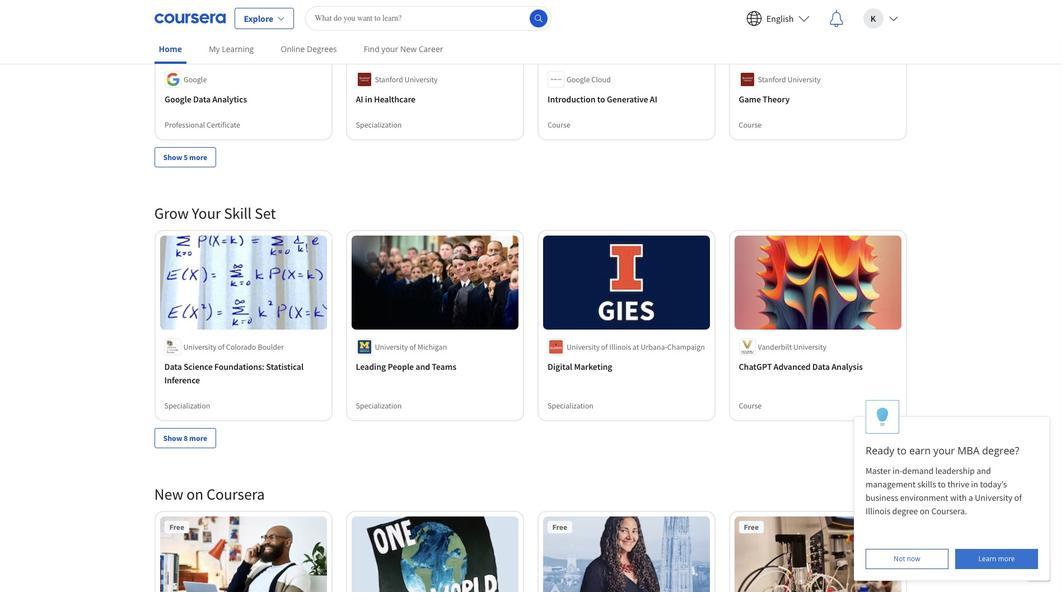 Task type: locate. For each thing, give the bounding box(es) containing it.
of for science
[[218, 342, 225, 352]]

online
[[281, 44, 305, 54]]

more right 5
[[189, 152, 207, 162]]

of for people
[[409, 342, 416, 352]]

1 vertical spatial show
[[163, 433, 182, 443]]

your right find
[[382, 44, 398, 54]]

more right learn
[[998, 554, 1015, 564]]

2 vertical spatial to
[[938, 479, 946, 490]]

0 horizontal spatial illinois
[[609, 342, 631, 352]]

show
[[163, 152, 182, 162], [163, 433, 182, 443]]

vanderbilt
[[758, 342, 792, 352]]

specialization down ai in healthcare
[[356, 120, 402, 130]]

0 horizontal spatial in
[[365, 93, 372, 105]]

home link
[[154, 36, 186, 64]]

What do you want to learn? text field
[[305, 6, 552, 31]]

more for show 8 more
[[189, 433, 207, 443]]

illinois left at
[[609, 342, 631, 352]]

more inside recently viewed courses and specializations collection element
[[189, 152, 207, 162]]

stanford up ai in healthcare
[[375, 74, 403, 84]]

more right 8
[[189, 433, 207, 443]]

google for google data analytics
[[164, 93, 191, 105]]

course down the introduction
[[547, 120, 570, 130]]

michigan
[[418, 342, 447, 352]]

people
[[388, 361, 414, 372]]

today's
[[980, 479, 1007, 490]]

1 horizontal spatial stanford
[[758, 74, 786, 84]]

specialization down inference at the bottom left
[[164, 401, 210, 411]]

google data analytics link
[[164, 92, 322, 106]]

2 vertical spatial more
[[998, 554, 1015, 564]]

1 horizontal spatial stanford university
[[758, 74, 821, 84]]

0 horizontal spatial to
[[597, 93, 605, 105]]

university down today's
[[975, 492, 1013, 503]]

game
[[739, 93, 761, 105]]

lightbulb tip image
[[877, 407, 889, 427]]

on inside master in-demand leadership and management skills to thrive in today's business environment with a university of illinois degree on coursera.
[[920, 506, 930, 517]]

2 horizontal spatial data
[[812, 361, 830, 372]]

1 vertical spatial more
[[189, 433, 207, 443]]

show 5 more
[[163, 152, 207, 162]]

1 horizontal spatial free
[[552, 522, 567, 532]]

with
[[950, 492, 967, 503]]

k
[[871, 13, 876, 24]]

course inside grow your skill set collection element
[[739, 401, 762, 411]]

university
[[405, 74, 438, 84], [788, 74, 821, 84], [183, 342, 216, 352], [375, 342, 408, 352], [566, 342, 599, 352], [794, 342, 827, 352], [975, 492, 1013, 503]]

degrees
[[307, 44, 337, 54]]

specialization for marketing
[[547, 401, 593, 411]]

2 stanford university from the left
[[758, 74, 821, 84]]

coursera.
[[932, 506, 967, 517]]

of up marketing
[[601, 342, 608, 352]]

your
[[382, 44, 398, 54], [934, 444, 955, 458]]

1 horizontal spatial in
[[971, 479, 978, 490]]

1 vertical spatial your
[[934, 444, 955, 458]]

0 horizontal spatial free
[[169, 522, 184, 532]]

illinois
[[609, 342, 631, 352], [866, 506, 891, 517]]

in
[[365, 93, 372, 105], [971, 479, 978, 490]]

ready
[[866, 444, 895, 458]]

ai right generative
[[650, 93, 657, 105]]

0 horizontal spatial data
[[164, 361, 182, 372]]

course
[[547, 120, 570, 130], [739, 120, 762, 130], [739, 401, 762, 411]]

in up a
[[971, 479, 978, 490]]

0 vertical spatial to
[[597, 93, 605, 105]]

data left analysis
[[812, 361, 830, 372]]

1 horizontal spatial your
[[934, 444, 955, 458]]

ai left healthcare
[[356, 93, 363, 105]]

0 horizontal spatial and
[[416, 361, 430, 372]]

data up professional certificate
[[193, 93, 210, 105]]

0 vertical spatial more
[[189, 152, 207, 162]]

more inside grow your skill set collection element
[[189, 433, 207, 443]]

course down chatgpt
[[739, 401, 762, 411]]

environment
[[900, 492, 949, 503]]

data
[[193, 93, 210, 105], [164, 361, 182, 372], [812, 361, 830, 372]]

more
[[189, 152, 207, 162], [189, 433, 207, 443], [998, 554, 1015, 564]]

to for introduction
[[597, 93, 605, 105]]

1 free from the left
[[169, 522, 184, 532]]

show inside recently viewed courses and specializations collection element
[[163, 152, 182, 162]]

certificate
[[206, 120, 240, 130]]

specialization down digital marketing
[[547, 401, 593, 411]]

in left healthcare
[[365, 93, 372, 105]]

more for show 5 more
[[189, 152, 207, 162]]

of right a
[[1014, 492, 1022, 503]]

degree?
[[982, 444, 1019, 458]]

to left the earn
[[897, 444, 907, 458]]

None search field
[[305, 6, 552, 31]]

google up professional at the top
[[164, 93, 191, 105]]

to right skills
[[938, 479, 946, 490]]

0 vertical spatial and
[[416, 361, 430, 372]]

in-
[[893, 465, 903, 477]]

2 free from the left
[[552, 522, 567, 532]]

1 vertical spatial in
[[971, 479, 978, 490]]

0 horizontal spatial your
[[382, 44, 398, 54]]

0 horizontal spatial stanford
[[375, 74, 403, 84]]

of left michigan
[[409, 342, 416, 352]]

university up the ai in healthcare link at the top left of page
[[405, 74, 438, 84]]

course down game
[[739, 120, 762, 130]]

stanford university for game theory
[[758, 74, 821, 84]]

illinois inside grow your skill set collection element
[[609, 342, 631, 352]]

your up leadership
[[934, 444, 955, 458]]

1 stanford from the left
[[375, 74, 403, 84]]

0 horizontal spatial ai
[[356, 93, 363, 105]]

specialization down leading at the left bottom of page
[[356, 401, 402, 411]]

0 horizontal spatial stanford university
[[375, 74, 438, 84]]

0 vertical spatial on
[[186, 484, 203, 504]]

of left colorado
[[218, 342, 225, 352]]

online degrees
[[281, 44, 337, 54]]

1 horizontal spatial data
[[193, 93, 210, 105]]

illinois down business
[[866, 506, 891, 517]]

1 vertical spatial new
[[154, 484, 183, 504]]

show left 8
[[163, 433, 182, 443]]

generative
[[607, 93, 648, 105]]

2 stanford from the left
[[758, 74, 786, 84]]

specialization for science
[[164, 401, 210, 411]]

1 horizontal spatial and
[[977, 465, 991, 477]]

leadership
[[936, 465, 975, 477]]

show left 5
[[163, 152, 182, 162]]

and left teams
[[416, 361, 430, 372]]

1 ai from the left
[[356, 93, 363, 105]]

1 vertical spatial illinois
[[866, 506, 891, 517]]

on down environment
[[920, 506, 930, 517]]

specialization for in
[[356, 120, 402, 130]]

data inside the google data analytics link
[[193, 93, 210, 105]]

data up inference at the bottom left
[[164, 361, 182, 372]]

0 vertical spatial illinois
[[609, 342, 631, 352]]

vanderbilt university
[[758, 342, 827, 352]]

google cloud
[[566, 74, 611, 84]]

1 stanford university from the left
[[375, 74, 438, 84]]

on
[[186, 484, 203, 504], [920, 506, 930, 517]]

0 vertical spatial in
[[365, 93, 372, 105]]

1 horizontal spatial to
[[897, 444, 907, 458]]

data science foundations: statistical inference link
[[164, 360, 322, 387]]

1 horizontal spatial ai
[[650, 93, 657, 105]]

1 vertical spatial to
[[897, 444, 907, 458]]

english
[[767, 13, 794, 24]]

2 horizontal spatial to
[[938, 479, 946, 490]]

in inside recently viewed courses and specializations collection element
[[365, 93, 372, 105]]

stanford university up theory
[[758, 74, 821, 84]]

not
[[894, 554, 905, 564]]

to inside recently viewed courses and specializations collection element
[[597, 93, 605, 105]]

1 show from the top
[[163, 152, 182, 162]]

stanford university up healthcare
[[375, 74, 438, 84]]

university up chatgpt advanced data analysis link
[[794, 342, 827, 352]]

of for marketing
[[601, 342, 608, 352]]

data inside chatgpt advanced data analysis link
[[812, 361, 830, 372]]

ready to earn your mba degree?
[[866, 444, 1019, 458]]

stanford up theory
[[758, 74, 786, 84]]

ai in healthcare link
[[356, 92, 514, 106]]

1 horizontal spatial on
[[920, 506, 930, 517]]

university inside master in-demand leadership and management skills to thrive in today's business environment with a university of illinois degree on coursera.
[[975, 492, 1013, 503]]

google up the introduction
[[566, 74, 590, 84]]

cloud
[[591, 74, 611, 84]]

university up science on the bottom left of page
[[183, 342, 216, 352]]

google
[[183, 74, 207, 84], [566, 74, 590, 84], [164, 93, 191, 105]]

course for game
[[739, 120, 762, 130]]

management
[[866, 479, 916, 490]]

0 vertical spatial show
[[163, 152, 182, 162]]

show inside grow your skill set collection element
[[163, 433, 182, 443]]

recently viewed courses and specializations collection element
[[148, 0, 914, 185]]

2 show from the top
[[163, 433, 182, 443]]

0 vertical spatial new
[[400, 44, 417, 54]]

and up today's
[[977, 465, 991, 477]]

grow your skill set
[[154, 203, 276, 223]]

show 8 more button
[[154, 428, 216, 448]]

new on coursera
[[154, 484, 265, 504]]

learn more
[[979, 554, 1015, 564]]

1 vertical spatial and
[[977, 465, 991, 477]]

2 horizontal spatial free
[[744, 522, 759, 532]]

on left coursera
[[186, 484, 203, 504]]

teams
[[432, 361, 456, 372]]

google up the google data analytics
[[183, 74, 207, 84]]

0 horizontal spatial new
[[154, 484, 183, 504]]

stanford university
[[375, 74, 438, 84], [758, 74, 821, 84]]

of
[[218, 342, 225, 352], [409, 342, 416, 352], [601, 342, 608, 352], [1014, 492, 1022, 503]]

skills
[[918, 479, 936, 490]]

master
[[866, 465, 891, 477]]

digital marketing
[[547, 361, 612, 372]]

1 horizontal spatial illinois
[[866, 506, 891, 517]]

1 vertical spatial on
[[920, 506, 930, 517]]

marketing
[[574, 361, 612, 372]]

mba
[[958, 444, 980, 458]]

new
[[400, 44, 417, 54], [154, 484, 183, 504]]

to down cloud
[[597, 93, 605, 105]]

specialization
[[356, 120, 402, 130], [164, 401, 210, 411], [356, 401, 402, 411], [547, 401, 593, 411]]

5
[[184, 152, 188, 162]]

career
[[419, 44, 443, 54]]



Task type: describe. For each thing, give the bounding box(es) containing it.
course for chatgpt
[[739, 401, 762, 411]]

degree
[[892, 506, 918, 517]]

game theory link
[[739, 92, 897, 106]]

a
[[969, 492, 973, 503]]

urbana-
[[640, 342, 667, 352]]

thrive
[[948, 479, 969, 490]]

google data analytics
[[164, 93, 247, 105]]

find your new career
[[364, 44, 443, 54]]

to inside master in-demand leadership and management skills to thrive in today's business environment with a university of illinois degree on coursera.
[[938, 479, 946, 490]]

show for show 8 more
[[163, 433, 182, 443]]

analytics
[[212, 93, 247, 105]]

show for show 5 more
[[163, 152, 182, 162]]

0 horizontal spatial on
[[186, 484, 203, 504]]

and inside grow your skill set collection element
[[416, 361, 430, 372]]

2 ai from the left
[[650, 93, 657, 105]]

data inside data science foundations: statistical inference
[[164, 361, 182, 372]]

university of michigan
[[375, 342, 447, 352]]

science
[[184, 361, 213, 372]]

digital marketing link
[[547, 360, 705, 373]]

university up game theory link in the top of the page
[[788, 74, 821, 84]]

business
[[866, 492, 898, 503]]

colorado
[[226, 342, 256, 352]]

specialization for people
[[356, 401, 402, 411]]

chatgpt
[[739, 361, 772, 372]]

healthcare
[[374, 93, 416, 105]]

professional
[[164, 120, 205, 130]]

of inside master in-demand leadership and management skills to thrive in today's business environment with a university of illinois degree on coursera.
[[1014, 492, 1022, 503]]

find your new career link
[[359, 36, 448, 62]]

statistical
[[266, 361, 304, 372]]

data science foundations: statistical inference
[[164, 361, 304, 386]]

chatgpt advanced data analysis
[[739, 361, 863, 372]]

0 vertical spatial your
[[382, 44, 398, 54]]

coursera image
[[154, 9, 225, 27]]

3 free from the left
[[744, 522, 759, 532]]

now
[[907, 554, 920, 564]]

your
[[192, 203, 221, 223]]

illinois inside master in-demand leadership and management skills to thrive in today's business environment with a university of illinois degree on coursera.
[[866, 506, 891, 517]]

my learning link
[[204, 36, 258, 62]]

game theory
[[739, 93, 790, 105]]

inference
[[164, 374, 200, 386]]

demand
[[903, 465, 934, 477]]

course for introduction
[[547, 120, 570, 130]]

earn
[[909, 444, 931, 458]]

alice element
[[854, 400, 1050, 581]]

explore button
[[234, 8, 294, 29]]

university up digital marketing
[[566, 342, 599, 352]]

introduction to generative ai link
[[547, 92, 705, 106]]

more inside alice element
[[998, 554, 1015, 564]]

university of illinois at urbana-champaign
[[566, 342, 705, 352]]

show 8 more
[[163, 433, 207, 443]]

online degrees link
[[276, 36, 341, 62]]

to for ready
[[897, 444, 907, 458]]

your inside alice element
[[934, 444, 955, 458]]

not now
[[894, 554, 920, 564]]

new on coursera collection element
[[148, 466, 914, 592]]

english button
[[737, 0, 818, 36]]

leading people and teams link
[[356, 360, 514, 373]]

foundations:
[[214, 361, 264, 372]]

skill
[[224, 203, 252, 223]]

introduction to generative ai
[[547, 93, 657, 105]]

analysis
[[832, 361, 863, 372]]

stanford university for ai in healthcare
[[375, 74, 438, 84]]

not now button
[[866, 549, 949, 570]]

show 5 more button
[[154, 147, 216, 167]]

grow your skill set collection element
[[148, 185, 914, 466]]

champaign
[[667, 342, 705, 352]]

and inside master in-demand leadership and management skills to thrive in today's business environment with a university of illinois degree on coursera.
[[977, 465, 991, 477]]

theory
[[763, 93, 790, 105]]

stanford for in
[[375, 74, 403, 84]]

google for google
[[183, 74, 207, 84]]

leading
[[356, 361, 386, 372]]

home
[[159, 44, 182, 54]]

at
[[632, 342, 639, 352]]

boulder
[[258, 342, 284, 352]]

university up people
[[375, 342, 408, 352]]

k button
[[854, 0, 907, 36]]

chatgpt advanced data analysis link
[[739, 360, 897, 373]]

1 horizontal spatial new
[[400, 44, 417, 54]]

learn more link
[[955, 549, 1038, 570]]

find
[[364, 44, 380, 54]]

help center image
[[1032, 563, 1046, 577]]

stanford for theory
[[758, 74, 786, 84]]

introduction
[[547, 93, 595, 105]]

my
[[209, 44, 220, 54]]

8
[[184, 433, 188, 443]]

master in-demand leadership and management skills to thrive in today's business environment with a university of illinois degree on coursera.
[[866, 465, 1024, 517]]

grow
[[154, 203, 189, 223]]

google for google cloud
[[566, 74, 590, 84]]

explore
[[244, 13, 273, 24]]

university of colorado boulder
[[183, 342, 284, 352]]

leading people and teams
[[356, 361, 456, 372]]

professional certificate
[[164, 120, 240, 130]]

ai in healthcare
[[356, 93, 416, 105]]

my learning
[[209, 44, 254, 54]]

learn
[[979, 554, 997, 564]]

in inside master in-demand leadership and management skills to thrive in today's business environment with a university of illinois degree on coursera.
[[971, 479, 978, 490]]

set
[[255, 203, 276, 223]]

learning
[[222, 44, 254, 54]]



Task type: vqa. For each thing, say whether or not it's contained in the screenshot.
Sugerencia de la lamparita image
no



